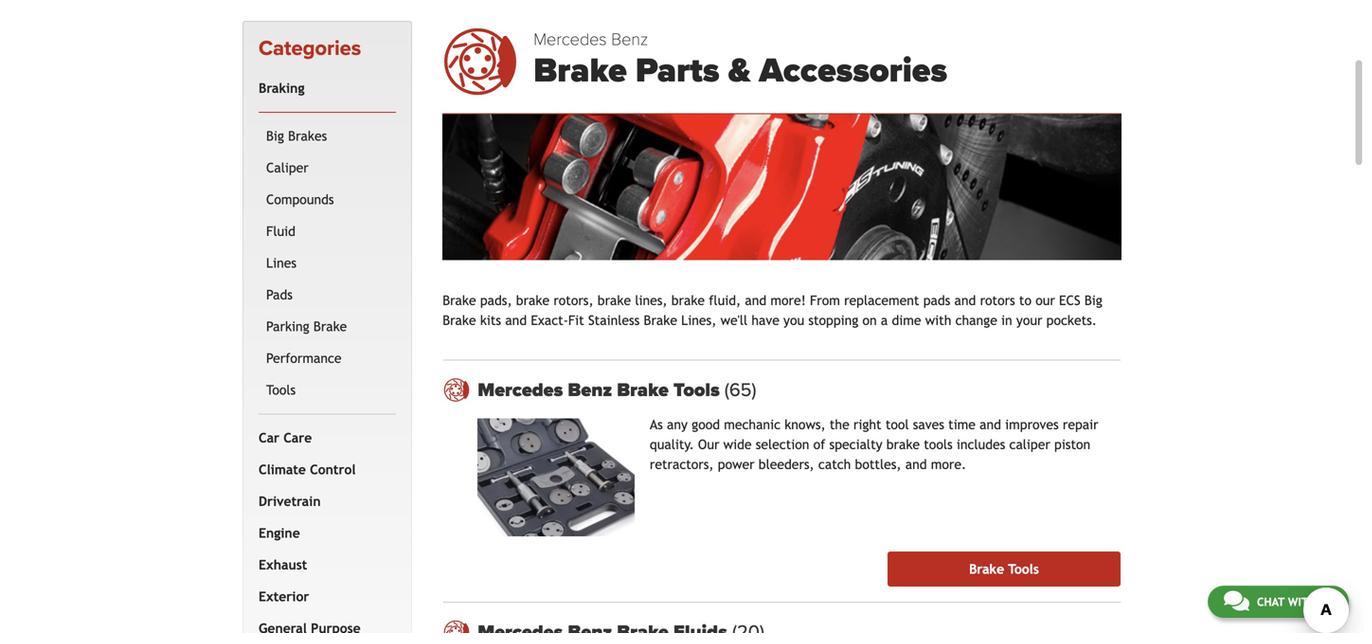 Task type: describe. For each thing, give the bounding box(es) containing it.
parts
[[636, 50, 720, 91]]

chat with us
[[1257, 595, 1333, 608]]

mercedes benz                                                                                    brake tools link
[[478, 379, 1121, 401]]

specialty
[[830, 437, 883, 452]]

selection
[[756, 437, 810, 452]]

pockets.
[[1047, 313, 1097, 328]]

performance link
[[262, 342, 392, 374]]

with inside brake pads, brake rotors, brake lines, brake fluid, and more! from replacement pads and rotors to our ecs big brake kits and exact-fit stainless brake lines, we'll have you stopping on a dime with change in your pockets.
[[926, 313, 952, 328]]

pads
[[266, 287, 293, 302]]

dime
[[892, 313, 922, 328]]

brake pads, brake rotors, brake lines, brake fluid, and more! from replacement pads and rotors to our ecs big brake kits and exact-fit stainless brake lines, we'll have you stopping on a dime with change in your pockets.
[[443, 293, 1103, 328]]

time
[[949, 417, 976, 432]]

lines,
[[635, 293, 668, 308]]

power
[[718, 457, 755, 472]]

climate control
[[259, 462, 356, 477]]

pads,
[[480, 293, 512, 308]]

caliper link
[[262, 152, 392, 184]]

you
[[784, 313, 805, 328]]

change
[[956, 313, 998, 328]]

brake inside mercedes benz brake parts & accessories
[[534, 50, 627, 91]]

category navigation element
[[243, 21, 412, 633]]

2 horizontal spatial tools
[[1008, 562, 1039, 577]]

our
[[698, 437, 720, 452]]

caliper
[[266, 160, 309, 175]]

drivetrain link
[[255, 485, 392, 517]]

us
[[1320, 595, 1333, 608]]

drivetrain
[[259, 494, 321, 509]]

right
[[854, 417, 882, 432]]

kits
[[480, 313, 501, 328]]

climate
[[259, 462, 306, 477]]

a
[[881, 313, 888, 328]]

we'll
[[721, 313, 748, 328]]

more.
[[931, 457, 967, 472]]

improves
[[1006, 417, 1059, 432]]

parking
[[266, 319, 310, 334]]

mercedes benz brake parts & accessories
[[534, 29, 948, 91]]

big brakes
[[266, 128, 327, 143]]

compounds link
[[262, 184, 392, 215]]

caliper
[[1010, 437, 1051, 452]]

as any good mechanic knows, the right tool saves time and improves repair quality. our wide selection of specialty brake tools includes caliper piston retractors, power bleeders, catch bottles, and more.
[[650, 417, 1099, 472]]

comments image
[[1224, 589, 1250, 612]]

chat with us link
[[1208, 586, 1349, 618]]

on
[[863, 313, 877, 328]]

bottles,
[[855, 457, 902, 472]]

mercedes for tools
[[478, 379, 563, 401]]

bleeders,
[[759, 457, 815, 472]]

fluid link
[[262, 215, 392, 247]]

rotors
[[980, 293, 1016, 308]]

good
[[692, 417, 720, 432]]

car care
[[259, 430, 312, 445]]

climate control link
[[255, 454, 392, 485]]

catch
[[819, 457, 851, 472]]

brakes
[[288, 128, 327, 143]]

exhaust
[[259, 557, 307, 572]]

big brakes link
[[262, 120, 392, 152]]

brake up "lines,"
[[672, 293, 705, 308]]

pads link
[[262, 279, 392, 311]]

mercedes for parts
[[534, 29, 607, 50]]

big inside brake pads, brake rotors, brake lines, brake fluid, and more! from replacement pads and rotors to our ecs big brake kits and exact-fit stainless brake lines, we'll have you stopping on a dime with change in your pockets.
[[1085, 293, 1103, 308]]

braking subcategories element
[[259, 112, 396, 414]]

fit
[[568, 313, 584, 328]]

tools
[[924, 437, 953, 452]]

brake tools
[[969, 562, 1039, 577]]

categories
[[259, 36, 361, 61]]

braking link
[[255, 72, 392, 104]]

to
[[1020, 293, 1032, 308]]

1 horizontal spatial tools
[[674, 379, 720, 401]]

lines link
[[262, 247, 392, 279]]



Task type: locate. For each thing, give the bounding box(es) containing it.
quality.
[[650, 437, 694, 452]]

with down pads
[[926, 313, 952, 328]]

and up change on the right of the page
[[955, 293, 976, 308]]

engine
[[259, 525, 300, 540]]

control
[[310, 462, 356, 477]]

1 vertical spatial with
[[1288, 595, 1316, 608]]

performance
[[266, 350, 342, 366]]

tools inside the braking subcategories element
[[266, 382, 296, 397]]

and up have
[[745, 293, 767, 308]]

with inside chat with us link
[[1288, 595, 1316, 608]]

brake parts & accessories banner image image
[[443, 114, 1122, 260]]

of
[[814, 437, 826, 452]]

with
[[926, 313, 952, 328], [1288, 595, 1316, 608]]

&
[[728, 50, 751, 91]]

brake tools link
[[888, 552, 1121, 587]]

benz up parts
[[611, 29, 648, 50]]

any
[[667, 417, 688, 432]]

0 horizontal spatial tools
[[266, 382, 296, 397]]

benz inside mercedes benz brake parts & accessories
[[611, 29, 648, 50]]

includes
[[957, 437, 1006, 452]]

0 vertical spatial mercedes
[[534, 29, 607, 50]]

tools
[[674, 379, 720, 401], [266, 382, 296, 397], [1008, 562, 1039, 577]]

1 vertical spatial benz
[[568, 379, 612, 401]]

brake up "stainless"
[[598, 293, 631, 308]]

0 vertical spatial benz
[[611, 29, 648, 50]]

exact-
[[531, 313, 568, 328]]

your
[[1017, 313, 1043, 328]]

brake down tool
[[887, 437, 920, 452]]

compounds
[[266, 192, 334, 207]]

brake inside as any good mechanic knows, the right tool saves time and improves repair quality. our wide selection of specialty brake tools includes caliper piston retractors, power bleeders, catch bottles, and more.
[[887, 437, 920, 452]]

big left the brakes
[[266, 128, 284, 143]]

engine link
[[255, 517, 392, 549]]

care
[[284, 430, 312, 445]]

the
[[830, 417, 850, 432]]

mercedes inside mercedes benz brake parts & accessories
[[534, 29, 607, 50]]

1 horizontal spatial big
[[1085, 293, 1103, 308]]

benz for parts
[[611, 29, 648, 50]]

car
[[259, 430, 280, 445]]

brake
[[534, 50, 627, 91], [443, 293, 476, 308], [443, 313, 476, 328], [644, 313, 678, 328], [314, 319, 347, 334], [617, 379, 669, 401], [969, 562, 1005, 577]]

and right 'kits'
[[505, 313, 527, 328]]

repair
[[1063, 417, 1099, 432]]

tool
[[886, 417, 909, 432]]

brake tools thumbnail image image
[[478, 419, 635, 536]]

braking
[[259, 80, 305, 96]]

mercedes benz                                                                                    brake tools
[[478, 379, 725, 401]]

exterior
[[259, 589, 309, 604]]

benz for tools
[[568, 379, 612, 401]]

parking brake
[[266, 319, 347, 334]]

mechanic
[[724, 417, 781, 432]]

with left us
[[1288, 595, 1316, 608]]

0 vertical spatial with
[[926, 313, 952, 328]]

parking brake link
[[262, 311, 392, 342]]

piston
[[1055, 437, 1091, 452]]

brake
[[516, 293, 550, 308], [598, 293, 631, 308], [672, 293, 705, 308], [887, 437, 920, 452]]

big right ecs
[[1085, 293, 1103, 308]]

ecs
[[1059, 293, 1081, 308]]

benz down fit
[[568, 379, 612, 401]]

from
[[810, 293, 840, 308]]

have
[[752, 313, 780, 328]]

exterior link
[[255, 581, 392, 612]]

and down tools
[[906, 457, 927, 472]]

brake up exact-
[[516, 293, 550, 308]]

chat
[[1257, 595, 1285, 608]]

lines,
[[681, 313, 717, 328]]

our
[[1036, 293, 1055, 308]]

lines
[[266, 255, 297, 270]]

0 horizontal spatial big
[[266, 128, 284, 143]]

fluid
[[266, 223, 296, 239]]

1 horizontal spatial with
[[1288, 595, 1316, 608]]

knows,
[[785, 417, 826, 432]]

wide
[[724, 437, 752, 452]]

more!
[[771, 293, 806, 308]]

and
[[745, 293, 767, 308], [955, 293, 976, 308], [505, 313, 527, 328], [980, 417, 1002, 432], [906, 457, 927, 472]]

0 horizontal spatial with
[[926, 313, 952, 328]]

big inside the braking subcategories element
[[266, 128, 284, 143]]

exhaust link
[[255, 549, 392, 581]]

as
[[650, 417, 663, 432]]

brake inside the braking subcategories element
[[314, 319, 347, 334]]

pads
[[924, 293, 951, 308]]

and up includes
[[980, 417, 1002, 432]]

retractors,
[[650, 457, 714, 472]]

1 vertical spatial mercedes
[[478, 379, 563, 401]]

fluid,
[[709, 293, 741, 308]]

replacement
[[844, 293, 920, 308]]

1 vertical spatial big
[[1085, 293, 1103, 308]]

0 vertical spatial big
[[266, 128, 284, 143]]

stainless
[[588, 313, 640, 328]]

tools link
[[262, 374, 392, 406]]

accessories
[[759, 50, 948, 91]]

in
[[1002, 313, 1013, 328]]

big
[[266, 128, 284, 143], [1085, 293, 1103, 308]]

stopping
[[809, 313, 859, 328]]

saves
[[913, 417, 945, 432]]

car care link
[[255, 422, 392, 454]]

rotors,
[[554, 293, 594, 308]]



Task type: vqa. For each thing, say whether or not it's contained in the screenshot.
Competition
no



